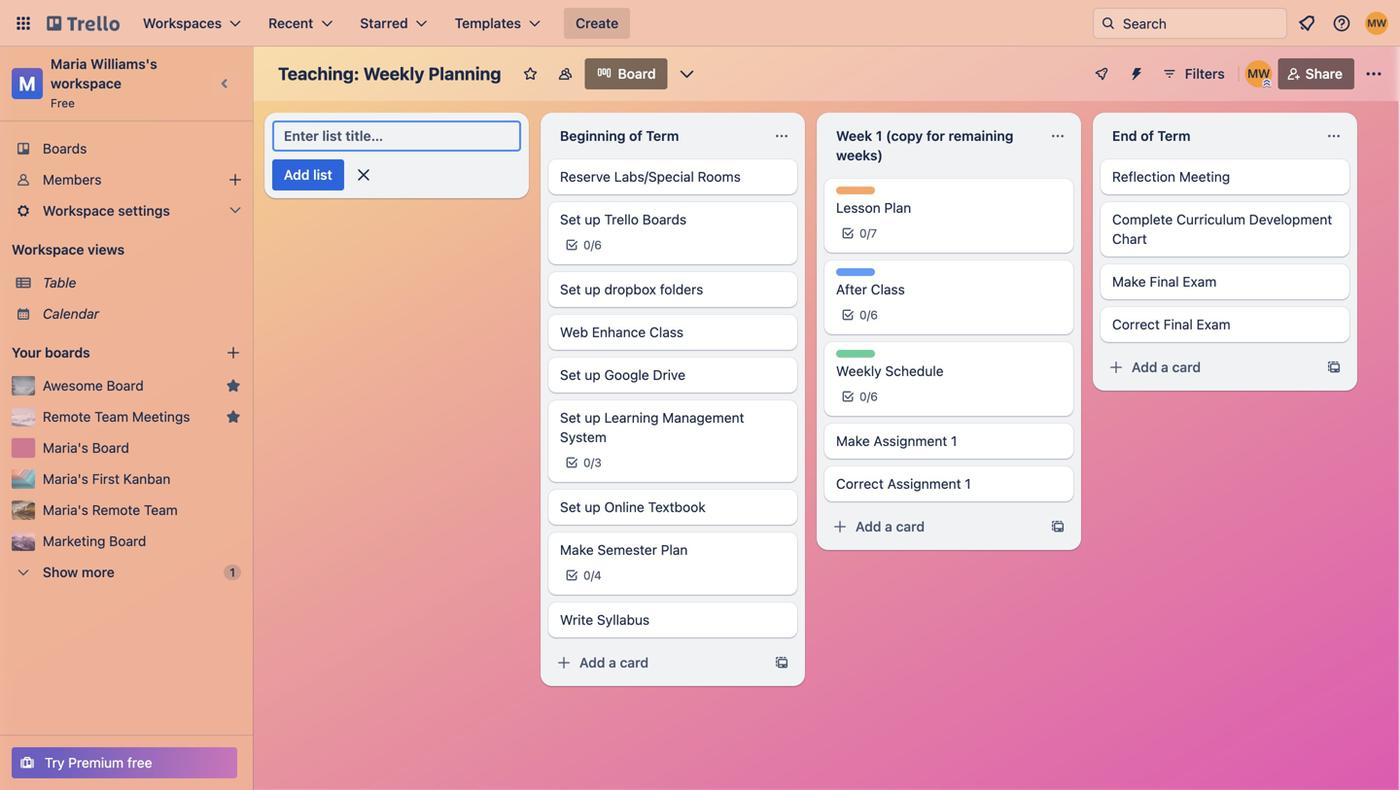 Task type: describe. For each thing, give the bounding box(es) containing it.
lesson
[[837, 200, 881, 216]]

meeting
[[1180, 169, 1231, 185]]

add for make assignment 1
[[856, 519, 882, 535]]

exam for make final exam
[[1183, 274, 1217, 290]]

write syllabus link
[[560, 611, 786, 630]]

1 horizontal spatial remote
[[92, 502, 140, 518]]

create from template… image
[[1327, 360, 1342, 375]]

add for correct final exam
[[1132, 359, 1158, 375]]

reflection
[[1113, 169, 1176, 185]]

0 down weekly schedule
[[860, 390, 867, 404]]

a for set up dropbox folders
[[609, 655, 617, 671]]

up for dropbox
[[585, 282, 601, 298]]

(copy
[[886, 128, 923, 144]]

more
[[82, 565, 115, 581]]

settings
[[118, 203, 170, 219]]

make for make assignment 1
[[837, 433, 870, 449]]

workspace navigation collapse icon image
[[212, 70, 239, 97]]

google
[[605, 367, 649, 383]]

boards
[[45, 345, 90, 361]]

development
[[1250, 212, 1333, 228]]

assignment for correct
[[888, 476, 962, 492]]

awesome board
[[43, 378, 144, 394]]

plan inside make semester plan link
[[661, 542, 688, 558]]

reserve
[[560, 169, 611, 185]]

weeks)
[[837, 147, 883, 163]]

star or unstar board image
[[523, 66, 538, 82]]

Enter list title… text field
[[272, 121, 521, 152]]

board for awesome board
[[107, 378, 144, 394]]

members
[[43, 172, 102, 188]]

set up learning management system link
[[560, 409, 786, 447]]

complete curriculum development chart link
[[1113, 210, 1338, 249]]

0 / 7
[[860, 227, 877, 240]]

write syllabus
[[560, 612, 650, 628]]

3
[[595, 456, 602, 470]]

syllabus
[[597, 612, 650, 628]]

drive
[[653, 367, 686, 383]]

cancel list editing image
[[354, 165, 373, 185]]

add a card for set up dropbox folders
[[580, 655, 649, 671]]

share button
[[1279, 58, 1355, 89]]

term for beginning of term
[[646, 128, 679, 144]]

enhance
[[592, 324, 646, 340]]

maria williams's workspace link
[[51, 56, 161, 91]]

reflection meeting
[[1113, 169, 1231, 185]]

make semester plan link
[[560, 541, 786, 560]]

1 horizontal spatial add a card
[[856, 519, 925, 535]]

maria's for maria's remote team
[[43, 502, 88, 518]]

management
[[663, 410, 745, 426]]

0 vertical spatial 6
[[595, 238, 602, 252]]

make final exam
[[1113, 274, 1217, 290]]

starred icon image for remote team meetings
[[226, 410, 241, 425]]

a for make final exam
[[1162, 359, 1169, 375]]

labs/special
[[614, 169, 694, 185]]

show menu image
[[1365, 64, 1384, 84]]

1 vertical spatial class
[[650, 324, 684, 340]]

members link
[[0, 164, 253, 196]]

textbook
[[648, 499, 706, 516]]

0 vertical spatial class
[[871, 282, 905, 298]]

williams's
[[91, 56, 157, 72]]

set up learning management system
[[560, 410, 745, 445]]

your boards
[[12, 345, 90, 361]]

add a card button for set up dropbox folders
[[549, 648, 766, 679]]

free
[[51, 96, 75, 110]]

show more
[[43, 565, 115, 581]]

6 for after
[[871, 308, 878, 322]]

system
[[560, 429, 607, 445]]

plan inside lesson plan link
[[885, 200, 912, 216]]

1 down 'make assignment 1' link
[[965, 476, 971, 492]]

0 / 6 for weekly
[[860, 390, 878, 404]]

this member is an admin of this board. image
[[1263, 79, 1272, 88]]

your boards with 7 items element
[[12, 341, 196, 365]]

weekly inside board name text box
[[364, 63, 425, 84]]

make assignment 1 link
[[837, 432, 1062, 451]]

beginning of term
[[560, 128, 679, 144]]

templates button
[[443, 8, 553, 39]]

board for marketing board
[[109, 534, 146, 550]]

workspace settings
[[43, 203, 170, 219]]

weekly schedule
[[837, 363, 944, 379]]

beginning
[[560, 128, 626, 144]]

End of Term text field
[[1101, 121, 1315, 152]]

make for make final exam
[[1113, 274, 1146, 290]]

Board name text field
[[268, 58, 511, 89]]

filters button
[[1156, 58, 1231, 89]]

premium
[[68, 755, 124, 771]]

set for set up dropbox folders
[[560, 282, 581, 298]]

create button
[[564, 8, 630, 39]]

reserve labs/special rooms
[[560, 169, 741, 185]]

maria's for maria's board
[[43, 440, 88, 456]]

end
[[1113, 128, 1138, 144]]

0 notifications image
[[1296, 12, 1319, 35]]

after
[[837, 282, 868, 298]]

correct assignment 1 link
[[837, 475, 1062, 494]]

schedule
[[886, 363, 944, 379]]

0 / 4
[[584, 569, 602, 583]]

m
[[19, 72, 36, 95]]

/ down set up trello boards
[[591, 238, 595, 252]]

set up online textbook link
[[560, 498, 786, 517]]

web
[[560, 324, 588, 340]]

6 for weekly
[[871, 390, 878, 404]]

after class link
[[837, 280, 1062, 300]]

for
[[927, 128, 945, 144]]

add board image
[[226, 345, 241, 361]]

0 down "after class"
[[860, 308, 867, 322]]

marketing board
[[43, 534, 146, 550]]

set up online textbook
[[560, 499, 706, 516]]

1 up correct assignment 1 link
[[951, 433, 958, 449]]

maria
[[51, 56, 87, 72]]

/ down weekly schedule
[[867, 390, 871, 404]]

final for correct
[[1164, 317, 1193, 333]]

filters
[[1185, 66, 1225, 82]]

learning
[[605, 410, 659, 426]]

teaching: weekly planning
[[278, 63, 501, 84]]

0 left 4
[[584, 569, 591, 583]]

make assignment 1
[[837, 433, 958, 449]]

kanban
[[123, 471, 171, 487]]

card for set up dropbox folders
[[620, 655, 649, 671]]

week
[[837, 128, 873, 144]]

0 left 7
[[860, 227, 867, 240]]

maria's board
[[43, 440, 129, 456]]

set up trello boards
[[560, 212, 687, 228]]

curriculum
[[1177, 212, 1246, 228]]

Week 1 (copy for remaining weeks) text field
[[825, 121, 1039, 171]]

starred
[[360, 15, 408, 31]]

color: green, title: none image
[[837, 350, 875, 358]]

semester
[[598, 542, 657, 558]]

board left customize views icon
[[618, 66, 656, 82]]

share
[[1306, 66, 1343, 82]]

card for make final exam
[[1173, 359, 1201, 375]]

first
[[92, 471, 120, 487]]

Beginning of Term text field
[[549, 121, 763, 152]]

set for set up google drive
[[560, 367, 581, 383]]

exam for correct final exam
[[1197, 317, 1231, 333]]

create from template… image for set up google drive
[[774, 656, 790, 671]]

/ down system
[[591, 456, 595, 470]]

workspace for workspace views
[[12, 242, 84, 258]]

online
[[605, 499, 645, 516]]

0 horizontal spatial maria williams (mariawilliams94) image
[[1246, 60, 1273, 88]]

add a card for make final exam
[[1132, 359, 1201, 375]]

m link
[[12, 68, 43, 99]]

automation image
[[1121, 58, 1149, 86]]

reflection meeting link
[[1113, 167, 1338, 187]]

7
[[871, 227, 877, 240]]



Task type: vqa. For each thing, say whether or not it's contained in the screenshot.
(copy
yes



Task type: locate. For each thing, give the bounding box(es) containing it.
0 vertical spatial add a card
[[1132, 359, 1201, 375]]

term inside text box
[[646, 128, 679, 144]]

1 vertical spatial add a card button
[[825, 512, 1043, 543]]

set up dropbox folders link
[[560, 280, 786, 300]]

1 horizontal spatial weekly
[[837, 363, 882, 379]]

2 maria's from the top
[[43, 471, 88, 487]]

set left online
[[560, 499, 581, 516]]

board down "maria's remote team" link
[[109, 534, 146, 550]]

2 vertical spatial make
[[560, 542, 594, 558]]

write
[[560, 612, 594, 628]]

up for online
[[585, 499, 601, 516]]

0 horizontal spatial term
[[646, 128, 679, 144]]

4 up from the top
[[585, 410, 601, 426]]

table
[[43, 275, 76, 291]]

1 vertical spatial starred icon image
[[226, 410, 241, 425]]

complete curriculum development chart
[[1113, 212, 1333, 247]]

make up "correct assignment 1"
[[837, 433, 870, 449]]

try
[[45, 755, 65, 771]]

add a card button down correct final exam link
[[1101, 352, 1319, 383]]

maria's remote team link
[[43, 501, 241, 520]]

team inside button
[[95, 409, 128, 425]]

a
[[1162, 359, 1169, 375], [885, 519, 893, 535], [609, 655, 617, 671]]

recent button
[[257, 8, 345, 39]]

remote down awesome
[[43, 409, 91, 425]]

final for make
[[1150, 274, 1179, 290]]

of right beginning
[[629, 128, 643, 144]]

3 up from the top
[[585, 367, 601, 383]]

0 vertical spatial starred icon image
[[226, 378, 241, 394]]

search image
[[1101, 16, 1117, 31]]

board up remote team meetings button
[[107, 378, 144, 394]]

of for beginning
[[629, 128, 643, 144]]

correct for correct assignment 1
[[837, 476, 884, 492]]

0 vertical spatial final
[[1150, 274, 1179, 290]]

correct assignment 1
[[837, 476, 971, 492]]

0 vertical spatial card
[[1173, 359, 1201, 375]]

1 horizontal spatial boards
[[643, 212, 687, 228]]

maria's first kanban link
[[43, 470, 241, 489]]

add a card button down correct assignment 1 link
[[825, 512, 1043, 543]]

0 horizontal spatial a
[[609, 655, 617, 671]]

boards up members
[[43, 141, 87, 157]]

1 vertical spatial 0 / 6
[[860, 308, 878, 322]]

workspace down members
[[43, 203, 114, 219]]

1 vertical spatial remote
[[92, 502, 140, 518]]

2 vertical spatial 0 / 6
[[860, 390, 878, 404]]

show
[[43, 565, 78, 581]]

0 vertical spatial make
[[1113, 274, 1146, 290]]

card down syllabus
[[620, 655, 649, 671]]

add a card button
[[1101, 352, 1319, 383], [825, 512, 1043, 543], [549, 648, 766, 679]]

a down correct final exam
[[1162, 359, 1169, 375]]

maria williams (mariawilliams94) image right open information menu icon
[[1366, 12, 1389, 35]]

0 vertical spatial workspace
[[43, 203, 114, 219]]

remaining
[[949, 128, 1014, 144]]

rooms
[[698, 169, 741, 185]]

2 vertical spatial 6
[[871, 390, 878, 404]]

add a card down the write syllabus
[[580, 655, 649, 671]]

add list button
[[272, 160, 344, 191]]

recent
[[269, 15, 313, 31]]

assignment up "correct assignment 1"
[[874, 433, 948, 449]]

0 / 6 for after
[[860, 308, 878, 322]]

/
[[867, 227, 871, 240], [591, 238, 595, 252], [867, 308, 871, 322], [867, 390, 871, 404], [591, 456, 595, 470], [591, 569, 594, 583]]

set up trello boards link
[[560, 210, 786, 230]]

workspace for workspace settings
[[43, 203, 114, 219]]

1 vertical spatial weekly
[[837, 363, 882, 379]]

of right end
[[1141, 128, 1154, 144]]

remote inside button
[[43, 409, 91, 425]]

set for set up online textbook
[[560, 499, 581, 516]]

1 vertical spatial boards
[[643, 212, 687, 228]]

workspace
[[43, 203, 114, 219], [12, 242, 84, 258]]

set for set up trello boards
[[560, 212, 581, 228]]

weekly down starred dropdown button
[[364, 63, 425, 84]]

0 horizontal spatial create from template… image
[[774, 656, 790, 671]]

correct final exam
[[1113, 317, 1231, 333]]

0 vertical spatial maria williams (mariawilliams94) image
[[1366, 12, 1389, 35]]

plan right lesson
[[885, 200, 912, 216]]

0 vertical spatial boards
[[43, 141, 87, 157]]

workspaces button
[[131, 8, 253, 39]]

maria williams (mariawilliams94) image right filters
[[1246, 60, 1273, 88]]

1 vertical spatial card
[[896, 519, 925, 535]]

term up reflection meeting
[[1158, 128, 1191, 144]]

1 horizontal spatial plan
[[885, 200, 912, 216]]

2 term from the left
[[1158, 128, 1191, 144]]

power ups image
[[1094, 66, 1110, 82]]

1 horizontal spatial card
[[896, 519, 925, 535]]

5 set from the top
[[560, 499, 581, 516]]

6 down set up trello boards
[[595, 238, 602, 252]]

0 horizontal spatial add a card button
[[549, 648, 766, 679]]

1 vertical spatial workspace
[[12, 242, 84, 258]]

up for google
[[585, 367, 601, 383]]

add a card down "correct assignment 1"
[[856, 519, 925, 535]]

6 down weekly schedule
[[871, 390, 878, 404]]

up inside the set up learning management system
[[585, 410, 601, 426]]

up for learning
[[585, 410, 601, 426]]

maria's for maria's first kanban
[[43, 471, 88, 487]]

table link
[[43, 273, 241, 293]]

set up system
[[560, 410, 581, 426]]

0 horizontal spatial add a card
[[580, 655, 649, 671]]

3 maria's from the top
[[43, 502, 88, 518]]

weekly down color: green, title: none icon
[[837, 363, 882, 379]]

1 starred icon image from the top
[[226, 378, 241, 394]]

1 up from the top
[[585, 212, 601, 228]]

2 vertical spatial add a card
[[580, 655, 649, 671]]

add down the write syllabus
[[580, 655, 605, 671]]

0 horizontal spatial remote
[[43, 409, 91, 425]]

workspace up table
[[12, 242, 84, 258]]

term for end of term
[[1158, 128, 1191, 144]]

set up google drive link
[[560, 366, 786, 385]]

web enhance class link
[[560, 323, 786, 342]]

card down "correct assignment 1"
[[896, 519, 925, 535]]

maria williams (mariawilliams94) image
[[1366, 12, 1389, 35], [1246, 60, 1273, 88]]

1 horizontal spatial class
[[871, 282, 905, 298]]

2 horizontal spatial card
[[1173, 359, 1201, 375]]

primary element
[[0, 0, 1401, 47]]

term up labs/special
[[646, 128, 679, 144]]

maria's board link
[[43, 439, 241, 458]]

0 vertical spatial exam
[[1183, 274, 1217, 290]]

1 vertical spatial make
[[837, 433, 870, 449]]

starred icon image for awesome board
[[226, 378, 241, 394]]

views
[[88, 242, 125, 258]]

0 vertical spatial create from template… image
[[1051, 519, 1066, 535]]

add down "correct assignment 1"
[[856, 519, 882, 535]]

correct
[[1113, 317, 1160, 333], [837, 476, 884, 492]]

0 vertical spatial add a card button
[[1101, 352, 1319, 383]]

teaching:
[[278, 63, 359, 84]]

1 set from the top
[[560, 212, 581, 228]]

1 horizontal spatial team
[[144, 502, 178, 518]]

correct down make final exam
[[1113, 317, 1160, 333]]

maria's down maria's board
[[43, 471, 88, 487]]

Search field
[[1117, 9, 1287, 38]]

up left online
[[585, 499, 601, 516]]

1 vertical spatial exam
[[1197, 317, 1231, 333]]

class
[[871, 282, 905, 298], [650, 324, 684, 340]]

0 horizontal spatial correct
[[837, 476, 884, 492]]

class right after
[[871, 282, 905, 298]]

meetings
[[132, 409, 190, 425]]

remote down maria's first kanban
[[92, 502, 140, 518]]

1 horizontal spatial create from template… image
[[1051, 519, 1066, 535]]

0 left "3"
[[584, 456, 591, 470]]

workspace inside dropdown button
[[43, 203, 114, 219]]

2 horizontal spatial a
[[1162, 359, 1169, 375]]

up inside "link"
[[585, 282, 601, 298]]

awesome board button
[[43, 376, 218, 396]]

0 horizontal spatial class
[[650, 324, 684, 340]]

team
[[95, 409, 128, 425], [144, 502, 178, 518]]

week 1 (copy for remaining weeks)
[[837, 128, 1014, 163]]

/ down lesson plan on the right of page
[[867, 227, 871, 240]]

boards right trello
[[643, 212, 687, 228]]

up for trello
[[585, 212, 601, 228]]

starred icon image
[[226, 378, 241, 394], [226, 410, 241, 425]]

1 vertical spatial maria's
[[43, 471, 88, 487]]

add left list
[[284, 167, 310, 183]]

2 horizontal spatial make
[[1113, 274, 1146, 290]]

weekly schedule link
[[837, 362, 1062, 381]]

make for make semester plan
[[560, 542, 594, 558]]

list
[[313, 167, 332, 183]]

of inside text box
[[629, 128, 643, 144]]

0 horizontal spatial of
[[629, 128, 643, 144]]

2 horizontal spatial add a card
[[1132, 359, 1201, 375]]

try premium free button
[[12, 748, 237, 779]]

1 of from the left
[[629, 128, 643, 144]]

1 vertical spatial maria williams (mariawilliams94) image
[[1246, 60, 1273, 88]]

remote team meetings button
[[43, 408, 218, 427]]

1 vertical spatial a
[[885, 519, 893, 535]]

set down 'web'
[[560, 367, 581, 383]]

0 vertical spatial remote
[[43, 409, 91, 425]]

make semester plan
[[560, 542, 688, 558]]

0 / 6 down weekly schedule
[[860, 390, 878, 404]]

assignment inside 'make assignment 1' link
[[874, 433, 948, 449]]

/ down make semester plan
[[591, 569, 594, 583]]

assignment inside correct assignment 1 link
[[888, 476, 962, 492]]

chart
[[1113, 231, 1148, 247]]

board for maria's board
[[92, 440, 129, 456]]

0
[[860, 227, 867, 240], [584, 238, 591, 252], [860, 308, 867, 322], [860, 390, 867, 404], [584, 456, 591, 470], [584, 569, 591, 583]]

set up dropbox folders
[[560, 282, 704, 298]]

0 vertical spatial weekly
[[364, 63, 425, 84]]

2 starred icon image from the top
[[226, 410, 241, 425]]

workspace visible image
[[558, 66, 573, 82]]

maria's
[[43, 440, 88, 456], [43, 471, 88, 487], [43, 502, 88, 518]]

correct for correct final exam
[[1113, 317, 1160, 333]]

customize views image
[[678, 64, 697, 84]]

0 / 6 down set up trello boards
[[584, 238, 602, 252]]

set up 'web'
[[560, 282, 581, 298]]

0 vertical spatial maria's
[[43, 440, 88, 456]]

0 vertical spatial correct
[[1113, 317, 1160, 333]]

add down correct final exam
[[1132, 359, 1158, 375]]

templates
[[455, 15, 521, 31]]

4
[[594, 569, 602, 583]]

set
[[560, 212, 581, 228], [560, 282, 581, 298], [560, 367, 581, 383], [560, 410, 581, 426], [560, 499, 581, 516]]

marketing board link
[[43, 532, 241, 552]]

4 set from the top
[[560, 410, 581, 426]]

3 set from the top
[[560, 367, 581, 383]]

color: orange, title: none image
[[837, 187, 875, 195]]

1 vertical spatial final
[[1164, 317, 1193, 333]]

0 vertical spatial assignment
[[874, 433, 948, 449]]

1 vertical spatial create from template… image
[[774, 656, 790, 671]]

correct final exam link
[[1113, 315, 1338, 335]]

set inside the set up learning management system
[[560, 410, 581, 426]]

a down the write syllabus
[[609, 655, 617, 671]]

a down "correct assignment 1"
[[885, 519, 893, 535]]

1 inside week 1 (copy for remaining weeks)
[[876, 128, 883, 144]]

2 vertical spatial card
[[620, 655, 649, 671]]

0 vertical spatial team
[[95, 409, 128, 425]]

folders
[[660, 282, 704, 298]]

set down reserve at left
[[560, 212, 581, 228]]

2 horizontal spatial add a card button
[[1101, 352, 1319, 383]]

0 horizontal spatial card
[[620, 655, 649, 671]]

0 horizontal spatial plan
[[661, 542, 688, 558]]

exam down make final exam link
[[1197, 317, 1231, 333]]

free
[[127, 755, 152, 771]]

make final exam link
[[1113, 272, 1338, 292]]

card
[[1173, 359, 1201, 375], [896, 519, 925, 535], [620, 655, 649, 671]]

up up system
[[585, 410, 601, 426]]

back to home image
[[47, 8, 120, 39]]

1 horizontal spatial make
[[837, 433, 870, 449]]

0 horizontal spatial team
[[95, 409, 128, 425]]

2 set from the top
[[560, 282, 581, 298]]

2 vertical spatial maria's
[[43, 502, 88, 518]]

make down chart
[[1113, 274, 1146, 290]]

team down awesome board
[[95, 409, 128, 425]]

0 / 3
[[584, 456, 602, 470]]

exam up correct final exam link
[[1183, 274, 1217, 290]]

1 horizontal spatial term
[[1158, 128, 1191, 144]]

up left google
[[585, 367, 601, 383]]

6 down "after class"
[[871, 308, 878, 322]]

set for set up learning management system
[[560, 410, 581, 426]]

of for end
[[1141, 128, 1154, 144]]

1 vertical spatial correct
[[837, 476, 884, 492]]

assignment down 'make assignment 1' link
[[888, 476, 962, 492]]

0 / 6 down "after class"
[[860, 308, 878, 322]]

team down the kanban
[[144, 502, 178, 518]]

1 right "week"
[[876, 128, 883, 144]]

1 horizontal spatial maria williams (mariawilliams94) image
[[1366, 12, 1389, 35]]

add a card button for make final exam
[[1101, 352, 1319, 383]]

0 vertical spatial plan
[[885, 200, 912, 216]]

0 vertical spatial 0 / 6
[[584, 238, 602, 252]]

0 vertical spatial a
[[1162, 359, 1169, 375]]

board up maria's first kanban
[[92, 440, 129, 456]]

0 down set up trello boards
[[584, 238, 591, 252]]

6
[[595, 238, 602, 252], [871, 308, 878, 322], [871, 390, 878, 404]]

maria williams's workspace free
[[51, 56, 161, 110]]

1 horizontal spatial add a card button
[[825, 512, 1043, 543]]

5 up from the top
[[585, 499, 601, 516]]

up left dropbox
[[585, 282, 601, 298]]

open information menu image
[[1333, 14, 1352, 33]]

add for web enhance class
[[580, 655, 605, 671]]

add a card down correct final exam
[[1132, 359, 1201, 375]]

1 term from the left
[[646, 128, 679, 144]]

1 vertical spatial add a card
[[856, 519, 925, 535]]

make up 0 / 4
[[560, 542, 594, 558]]

maria's up marketing
[[43, 502, 88, 518]]

final up correct final exam
[[1150, 274, 1179, 290]]

create
[[576, 15, 619, 31]]

0 horizontal spatial boards
[[43, 141, 87, 157]]

class up the drive
[[650, 324, 684, 340]]

card down correct final exam
[[1173, 359, 1201, 375]]

workspaces
[[143, 15, 222, 31]]

color: blue, title: none image
[[837, 268, 875, 276]]

lesson plan link
[[837, 198, 1062, 218]]

2 vertical spatial add a card button
[[549, 648, 766, 679]]

board inside button
[[107, 378, 144, 394]]

assignment for make
[[874, 433, 948, 449]]

1 horizontal spatial a
[[885, 519, 893, 535]]

add list
[[284, 167, 332, 183]]

1 down marketing board link
[[230, 566, 235, 580]]

add a card
[[1132, 359, 1201, 375], [856, 519, 925, 535], [580, 655, 649, 671]]

/ down "after class"
[[867, 308, 871, 322]]

exam
[[1183, 274, 1217, 290], [1197, 317, 1231, 333]]

1 horizontal spatial correct
[[1113, 317, 1160, 333]]

1 vertical spatial plan
[[661, 542, 688, 558]]

1 vertical spatial 6
[[871, 308, 878, 322]]

add
[[284, 167, 310, 183], [1132, 359, 1158, 375], [856, 519, 882, 535], [580, 655, 605, 671]]

2 up from the top
[[585, 282, 601, 298]]

2 vertical spatial a
[[609, 655, 617, 671]]

plan down set up online textbook link
[[661, 542, 688, 558]]

2 of from the left
[[1141, 128, 1154, 144]]

1 horizontal spatial of
[[1141, 128, 1154, 144]]

correct down make assignment 1 on the bottom right of the page
[[837, 476, 884, 492]]

1 vertical spatial team
[[144, 502, 178, 518]]

try premium free
[[45, 755, 152, 771]]

add a card button down write syllabus "link"
[[549, 648, 766, 679]]

0 horizontal spatial make
[[560, 542, 594, 558]]

workspace settings button
[[0, 196, 253, 227]]

of inside text field
[[1141, 128, 1154, 144]]

planning
[[429, 63, 501, 84]]

end of term
[[1113, 128, 1191, 144]]

set inside "link"
[[560, 282, 581, 298]]

1 maria's from the top
[[43, 440, 88, 456]]

1 vertical spatial assignment
[[888, 476, 962, 492]]

maria's up maria's first kanban
[[43, 440, 88, 456]]

plan
[[885, 200, 912, 216], [661, 542, 688, 558]]

create from template… image
[[1051, 519, 1066, 535], [774, 656, 790, 671]]

create from template… image for correct assignment 1
[[1051, 519, 1066, 535]]

0 horizontal spatial weekly
[[364, 63, 425, 84]]

final down make final exam
[[1164, 317, 1193, 333]]

up left trello
[[585, 212, 601, 228]]

term inside text field
[[1158, 128, 1191, 144]]



